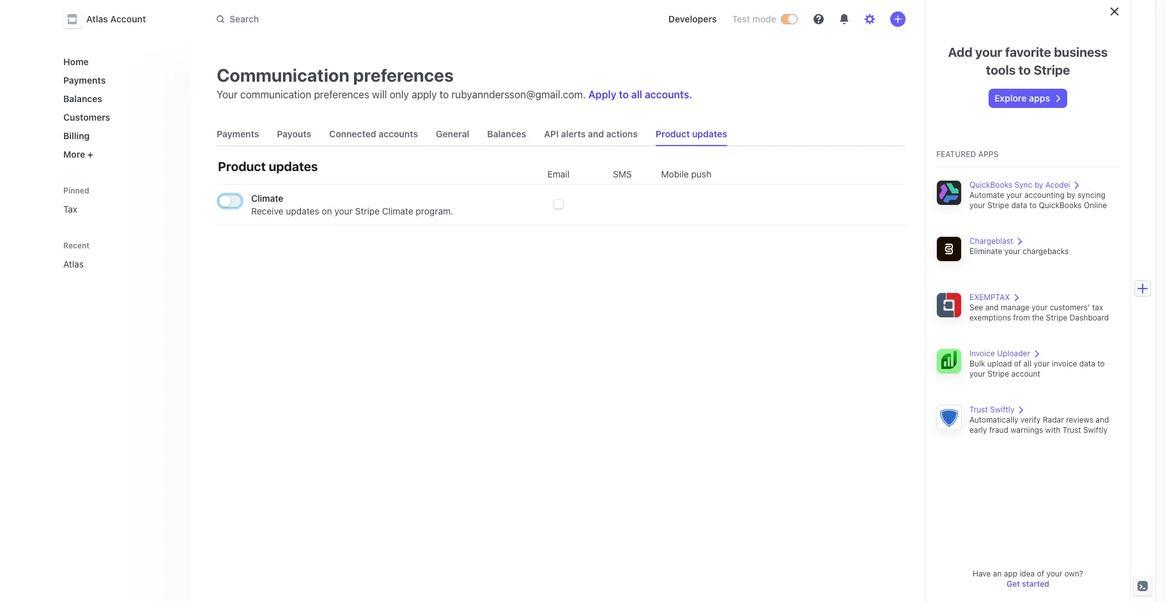 Task type: locate. For each thing, give the bounding box(es) containing it.
balances
[[63, 93, 102, 104], [487, 128, 526, 139]]

balances link up billing link
[[58, 88, 181, 109]]

balances inside tab list
[[487, 128, 526, 139]]

1 horizontal spatial atlas
[[86, 13, 108, 24]]

0 vertical spatial product
[[656, 128, 690, 139]]

from
[[1013, 313, 1030, 323]]

product up receive on the top left of the page
[[218, 159, 266, 174]]

balances link down rubyanndersson@gmail.com.
[[482, 123, 531, 146]]

tab list
[[212, 123, 906, 146]]

your inside see and manage your customers' tax exemptions from the stripe dashboard
[[1032, 303, 1048, 313]]

account
[[1012, 369, 1041, 379]]

upload
[[988, 359, 1012, 369]]

search
[[229, 13, 259, 24]]

atlas link
[[58, 254, 163, 275]]

actions
[[606, 128, 638, 139]]

0 vertical spatial trust
[[970, 405, 988, 415]]

settings image
[[865, 14, 875, 24]]

atlas inside button
[[86, 13, 108, 24]]

by down acodei
[[1067, 190, 1076, 200]]

1 vertical spatial quickbooks
[[1039, 201, 1082, 210]]

1 vertical spatial and
[[986, 303, 999, 313]]

1 horizontal spatial payments
[[217, 128, 259, 139]]

automatically
[[970, 416, 1019, 425]]

2 vertical spatial updates
[[286, 206, 319, 217]]

sms
[[613, 169, 632, 180]]

0 horizontal spatial atlas
[[63, 259, 84, 270]]

customers'
[[1050, 303, 1090, 313]]

trust up automatically
[[970, 405, 988, 415]]

1 horizontal spatial balances
[[487, 128, 526, 139]]

with
[[1046, 426, 1061, 435]]

trust down reviews on the bottom right
[[1063, 426, 1081, 435]]

exemptax image
[[937, 293, 962, 318]]

updates down payouts link
[[269, 159, 318, 174]]

invoice
[[970, 349, 995, 359]]

and
[[588, 128, 604, 139], [986, 303, 999, 313], [1096, 416, 1109, 425]]

chargeblast
[[970, 237, 1014, 246]]

1 horizontal spatial product
[[656, 128, 690, 139]]

2 vertical spatial and
[[1096, 416, 1109, 425]]

updates left on
[[286, 206, 319, 217]]

1 horizontal spatial all
[[1024, 359, 1032, 369]]

fraud
[[990, 426, 1009, 435]]

payments link up customers link
[[58, 70, 181, 91]]

0 horizontal spatial trust
[[970, 405, 988, 415]]

billing
[[63, 130, 90, 141]]

your right on
[[335, 206, 353, 217]]

1 vertical spatial payments link
[[212, 123, 264, 146]]

quickbooks
[[970, 180, 1013, 190], [1039, 201, 1082, 210]]

early
[[970, 426, 987, 435]]

0 vertical spatial payments link
[[58, 70, 181, 91]]

1 vertical spatial swiftly
[[1083, 426, 1108, 435]]

swiftly up automatically
[[990, 405, 1015, 415]]

started
[[1022, 580, 1050, 589]]

all inside bulk upload of all your invoice data to your stripe account
[[1024, 359, 1032, 369]]

mode
[[753, 13, 776, 24]]

1 vertical spatial by
[[1067, 190, 1076, 200]]

1 horizontal spatial and
[[986, 303, 999, 313]]

0 vertical spatial quickbooks
[[970, 180, 1013, 190]]

customers link
[[58, 107, 181, 128]]

by inside the automate your accounting by syncing your stripe data to quickbooks online
[[1067, 190, 1076, 200]]

by up accounting
[[1035, 180, 1044, 190]]

1 horizontal spatial by
[[1067, 190, 1076, 200]]

0 vertical spatial atlas
[[86, 13, 108, 24]]

and right reviews on the bottom right
[[1096, 416, 1109, 425]]

api alerts and actions link
[[539, 123, 643, 146]]

0 horizontal spatial of
[[1014, 359, 1022, 369]]

quickbooks down accounting
[[1039, 201, 1082, 210]]

stripe inside the automate your accounting by syncing your stripe data to quickbooks online
[[988, 201, 1009, 210]]

trust inside 'automatically verify radar reviews and early fraud warnings with trust swiftly'
[[1063, 426, 1081, 435]]

Search search field
[[209, 7, 570, 31]]

more +
[[63, 149, 93, 160]]

pinned
[[63, 186, 89, 196]]

see and manage your customers' tax exemptions from the stripe dashboard
[[970, 303, 1109, 323]]

1 vertical spatial all
[[1024, 359, 1032, 369]]

climate left program. at the left top
[[382, 206, 413, 217]]

exemptions
[[970, 313, 1011, 323]]

0 vertical spatial updates
[[692, 128, 727, 139]]

quickbooks up automate
[[970, 180, 1013, 190]]

explore apps
[[995, 93, 1050, 104]]

your inside add your favorite business tools to stripe
[[976, 45, 1003, 59]]

0 horizontal spatial payments
[[63, 75, 106, 86]]

your inside have an app idea of your own? get started
[[1047, 570, 1063, 579]]

preferences
[[353, 65, 454, 86], [314, 89, 370, 100]]

payments down home
[[63, 75, 106, 86]]

home
[[63, 56, 89, 67]]

1 horizontal spatial of
[[1037, 570, 1045, 579]]

swiftly
[[990, 405, 1015, 415], [1083, 426, 1108, 435]]

product
[[656, 128, 690, 139], [218, 159, 266, 174]]

invoice
[[1052, 359, 1077, 369]]

0 vertical spatial swiftly
[[990, 405, 1015, 415]]

climate receive updates on your stripe climate program.
[[251, 193, 453, 217]]

eliminate
[[970, 247, 1003, 256]]

balances link
[[58, 88, 181, 109], [482, 123, 531, 146]]

1 horizontal spatial swiftly
[[1083, 426, 1108, 435]]

1 horizontal spatial quickbooks
[[1039, 201, 1082, 210]]

data right invoice
[[1080, 359, 1096, 369]]

0 horizontal spatial and
[[588, 128, 604, 139]]

0 horizontal spatial data
[[1012, 201, 1028, 210]]

0 vertical spatial payments
[[63, 75, 106, 86]]

to inside the automate your accounting by syncing your stripe data to quickbooks online
[[1030, 201, 1037, 210]]

bulk upload of all your invoice data to your stripe account
[[970, 359, 1105, 379]]

your left own?
[[1047, 570, 1063, 579]]

0 horizontal spatial product updates
[[218, 159, 318, 174]]

0 vertical spatial balances link
[[58, 88, 181, 109]]

data
[[1012, 201, 1028, 210], [1080, 359, 1096, 369]]

data down quickbooks sync by acodei
[[1012, 201, 1028, 210]]

0 vertical spatial data
[[1012, 201, 1028, 210]]

verify
[[1021, 416, 1041, 425]]

uploader
[[997, 349, 1030, 359]]

tax link
[[58, 199, 181, 220]]

to inside add your favorite business tools to stripe
[[1019, 63, 1031, 77]]

stripe right on
[[355, 206, 380, 217]]

0 horizontal spatial balances
[[63, 93, 102, 104]]

developers
[[669, 13, 717, 24]]

payments link down your
[[212, 123, 264, 146]]

stripe inside climate receive updates on your stripe climate program.
[[355, 206, 380, 217]]

of inside bulk upload of all your invoice data to your stripe account
[[1014, 359, 1022, 369]]

1 horizontal spatial payments link
[[212, 123, 264, 146]]

balances down rubyanndersson@gmail.com.
[[487, 128, 526, 139]]

apply to all accounts. button
[[589, 89, 693, 100]]

atlas inside recent navigation links element
[[63, 259, 84, 270]]

0 horizontal spatial payments link
[[58, 70, 181, 91]]

1 vertical spatial payments
[[217, 128, 259, 139]]

all
[[631, 89, 642, 100], [1024, 359, 1032, 369]]

your up the
[[1032, 303, 1048, 313]]

only
[[390, 89, 409, 100]]

1 horizontal spatial data
[[1080, 359, 1096, 369]]

recent navigation links element
[[51, 235, 191, 275]]

stripe down favorite
[[1034, 63, 1070, 77]]

chargeblast image
[[937, 237, 962, 262]]

dashboard
[[1070, 313, 1109, 323]]

2 horizontal spatial and
[[1096, 416, 1109, 425]]

test
[[732, 13, 750, 24]]

product updates up mobile push
[[656, 128, 727, 139]]

0 vertical spatial all
[[631, 89, 642, 100]]

add
[[948, 45, 973, 59]]

developers link
[[663, 9, 722, 29]]

connected accounts
[[329, 128, 418, 139]]

climate up receive on the top left of the page
[[251, 193, 283, 204]]

product updates
[[656, 128, 727, 139], [218, 159, 318, 174]]

all up 'account'
[[1024, 359, 1032, 369]]

featured apps
[[937, 150, 999, 159]]

apply
[[412, 89, 437, 100]]

mobile
[[661, 169, 689, 180]]

1 horizontal spatial trust
[[1063, 426, 1081, 435]]

chargebacks
[[1023, 247, 1069, 256]]

0 horizontal spatial by
[[1035, 180, 1044, 190]]

all left accounts.
[[631, 89, 642, 100]]

1 vertical spatial of
[[1037, 570, 1045, 579]]

updates up push
[[692, 128, 727, 139]]

and right alerts
[[588, 128, 604, 139]]

of down uploader
[[1014, 359, 1022, 369]]

your up 'account'
[[1034, 359, 1050, 369]]

atlas account
[[86, 13, 146, 24]]

1 horizontal spatial product updates
[[656, 128, 727, 139]]

0 horizontal spatial all
[[631, 89, 642, 100]]

updates
[[692, 128, 727, 139], [269, 159, 318, 174], [286, 206, 319, 217]]

1 vertical spatial product
[[218, 159, 266, 174]]

1 vertical spatial balances
[[487, 128, 526, 139]]

preferences left will
[[314, 89, 370, 100]]

product updates down payouts link
[[218, 159, 318, 174]]

1 vertical spatial atlas
[[63, 259, 84, 270]]

data inside bulk upload of all your invoice data to your stripe account
[[1080, 359, 1096, 369]]

explore
[[995, 93, 1027, 104]]

0 vertical spatial by
[[1035, 180, 1044, 190]]

1 vertical spatial preferences
[[314, 89, 370, 100]]

1 vertical spatial product updates
[[218, 159, 318, 174]]

stripe inside see and manage your customers' tax exemptions from the stripe dashboard
[[1046, 313, 1068, 323]]

stripe down the customers'
[[1046, 313, 1068, 323]]

stripe down automate
[[988, 201, 1009, 210]]

manage
[[1001, 303, 1030, 313]]

own?
[[1065, 570, 1084, 579]]

syncing
[[1078, 190, 1106, 200]]

online
[[1084, 201, 1107, 210]]

stripe inside add your favorite business tools to stripe
[[1034, 63, 1070, 77]]

tools
[[986, 63, 1016, 77]]

1 vertical spatial data
[[1080, 359, 1096, 369]]

stripe down upload
[[988, 369, 1009, 379]]

all inside communication preferences your communication preferences will only apply to rubyanndersson@gmail.com. apply to all accounts.
[[631, 89, 642, 100]]

trust
[[970, 405, 988, 415], [1063, 426, 1081, 435]]

payouts
[[277, 128, 311, 139]]

your up the tools
[[976, 45, 1003, 59]]

payments down your
[[217, 128, 259, 139]]

1 horizontal spatial climate
[[382, 206, 413, 217]]

1 vertical spatial balances link
[[482, 123, 531, 146]]

atlas left "account"
[[86, 13, 108, 24]]

business
[[1054, 45, 1108, 59]]

0 vertical spatial of
[[1014, 359, 1022, 369]]

0 vertical spatial climate
[[251, 193, 283, 204]]

quickbooks inside the automate your accounting by syncing your stripe data to quickbooks online
[[1039, 201, 1082, 210]]

trust swiftly
[[970, 405, 1015, 415]]

1 vertical spatial trust
[[1063, 426, 1081, 435]]

to inside bulk upload of all your invoice data to your stripe account
[[1098, 359, 1105, 369]]

preferences up the only
[[353, 65, 454, 86]]

atlas for atlas account
[[86, 13, 108, 24]]

0 horizontal spatial quickbooks
[[970, 180, 1013, 190]]

accounts.
[[645, 89, 693, 100]]

0 vertical spatial product updates
[[656, 128, 727, 139]]

0 vertical spatial and
[[588, 128, 604, 139]]

and up the "exemptions"
[[986, 303, 999, 313]]

program.
[[416, 206, 453, 217]]

product down accounts.
[[656, 128, 690, 139]]

0 horizontal spatial climate
[[251, 193, 283, 204]]

0 horizontal spatial product
[[218, 159, 266, 174]]

0 horizontal spatial balances link
[[58, 88, 181, 109]]

climate
[[251, 193, 283, 204], [382, 206, 413, 217]]

payments
[[63, 75, 106, 86], [217, 128, 259, 139]]

swiftly down reviews on the bottom right
[[1083, 426, 1108, 435]]

mobile push
[[661, 169, 712, 180]]

balances up 'customers'
[[63, 93, 102, 104]]

payments link inside tab list
[[212, 123, 264, 146]]

atlas down "recent"
[[63, 259, 84, 270]]

api
[[544, 128, 559, 139]]

0 vertical spatial balances
[[63, 93, 102, 104]]

of up started
[[1037, 570, 1045, 579]]



Task type: vqa. For each thing, say whether or not it's contained in the screenshot.


Task type: describe. For each thing, give the bounding box(es) containing it.
accounts
[[379, 128, 418, 139]]

balances inside core navigation links element
[[63, 93, 102, 104]]

help image
[[813, 14, 824, 24]]

and inside see and manage your customers' tax exemptions from the stripe dashboard
[[986, 303, 999, 313]]

atlas for atlas
[[63, 259, 84, 270]]

your down bulk
[[970, 369, 986, 379]]

pinned navigation links element
[[58, 180, 183, 220]]

explore apps link
[[990, 89, 1067, 107]]

communication
[[240, 89, 311, 100]]

stripe inside bulk upload of all your invoice data to your stripe account
[[988, 369, 1009, 379]]

data inside the automate your accounting by syncing your stripe data to quickbooks online
[[1012, 201, 1028, 210]]

account
[[110, 13, 146, 24]]

recent
[[63, 241, 90, 251]]

of inside have an app idea of your own? get started
[[1037, 570, 1045, 579]]

tab list containing payments
[[212, 123, 906, 146]]

billing link
[[58, 125, 181, 146]]

more
[[63, 149, 85, 160]]

0 horizontal spatial swiftly
[[990, 405, 1015, 415]]

0 vertical spatial preferences
[[353, 65, 454, 86]]

will
[[372, 89, 387, 100]]

acodei
[[1046, 180, 1070, 190]]

reviews
[[1066, 416, 1094, 425]]

apps
[[1029, 93, 1050, 104]]

connected
[[329, 128, 376, 139]]

warnings
[[1011, 426, 1043, 435]]

atlas account button
[[63, 10, 159, 28]]

receive
[[251, 206, 284, 217]]

quickbooks sync by acodei
[[970, 180, 1070, 190]]

radar
[[1043, 416, 1064, 425]]

payments inside tab list
[[217, 128, 259, 139]]

your inside climate receive updates on your stripe climate program.
[[335, 206, 353, 217]]

payouts link
[[272, 123, 317, 146]]

1 horizontal spatial balances link
[[482, 123, 531, 146]]

apps
[[978, 150, 999, 159]]

Search text field
[[209, 7, 570, 31]]

invoice uploader
[[970, 349, 1030, 359]]

product updates inside tab list
[[656, 128, 727, 139]]

updates inside tab list
[[692, 128, 727, 139]]

general link
[[431, 123, 475, 146]]

quickbooks sync by acodei image
[[937, 180, 962, 206]]

connected accounts link
[[324, 123, 423, 146]]

your down chargeblast at right
[[1005, 247, 1021, 256]]

swiftly inside 'automatically verify radar reviews and early fraud warnings with trust swiftly'
[[1083, 426, 1108, 435]]

trust swiftly image
[[937, 405, 962, 431]]

tax
[[63, 204, 77, 215]]

see
[[970, 303, 983, 313]]

1 vertical spatial climate
[[382, 206, 413, 217]]

and inside tab list
[[588, 128, 604, 139]]

api alerts and actions
[[544, 128, 638, 139]]

add your favorite business tools to stripe
[[948, 45, 1108, 77]]

product updates link
[[651, 123, 732, 146]]

get started link
[[1007, 580, 1050, 589]]

eliminate your chargebacks
[[970, 247, 1069, 256]]

get
[[1007, 580, 1020, 589]]

featured
[[937, 150, 976, 159]]

idea
[[1020, 570, 1035, 579]]

communication
[[217, 65, 350, 86]]

invoice uploader image
[[937, 349, 962, 375]]

exemptax
[[970, 293, 1010, 302]]

the
[[1032, 313, 1044, 323]]

communication preferences your communication preferences will only apply to rubyanndersson@gmail.com. apply to all accounts.
[[217, 65, 693, 100]]

product inside product updates link
[[656, 128, 690, 139]]

accounting
[[1025, 190, 1065, 200]]

app
[[1004, 570, 1018, 579]]

favorite
[[1005, 45, 1051, 59]]

your down quickbooks sync by acodei
[[1007, 190, 1023, 200]]

tax
[[1092, 303, 1103, 313]]

payments inside core navigation links element
[[63, 75, 106, 86]]

automate
[[970, 190, 1004, 200]]

home link
[[58, 51, 181, 72]]

your down automate
[[970, 201, 986, 210]]

apply
[[589, 89, 617, 100]]

and inside 'automatically verify radar reviews and early fraud warnings with trust swiftly'
[[1096, 416, 1109, 425]]

+
[[88, 149, 93, 160]]

bulk
[[970, 359, 985, 369]]

core navigation links element
[[58, 51, 181, 165]]

customers
[[63, 112, 110, 123]]

test mode
[[732, 13, 776, 24]]

an
[[993, 570, 1002, 579]]

general
[[436, 128, 469, 139]]

1 vertical spatial updates
[[269, 159, 318, 174]]

rubyanndersson@gmail.com.
[[452, 89, 586, 100]]

updates inside climate receive updates on your stripe climate program.
[[286, 206, 319, 217]]

automate your accounting by syncing your stripe data to quickbooks online
[[970, 190, 1107, 210]]

have
[[973, 570, 991, 579]]



